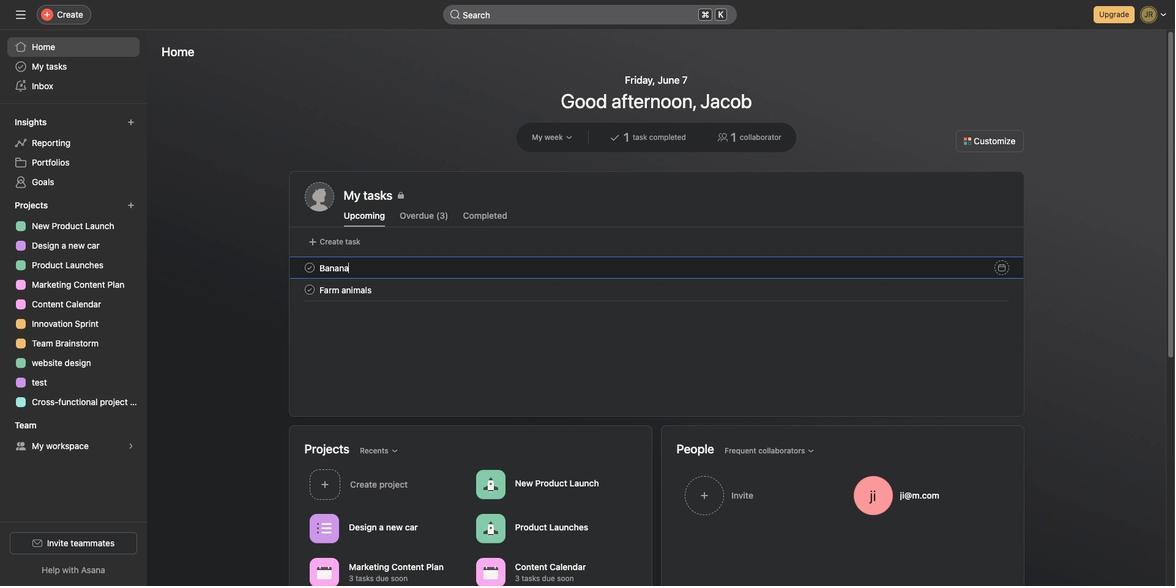 Task type: vqa. For each thing, say whether or not it's contained in the screenshot.
Incomplete
no



Task type: describe. For each thing, give the bounding box(es) containing it.
1 rocket image from the top
[[483, 478, 498, 492]]

1 mark complete image from the top
[[302, 261, 317, 275]]

projects element
[[0, 195, 147, 415]]

hide sidebar image
[[16, 10, 26, 20]]

list image
[[317, 522, 331, 536]]

2 rocket image from the top
[[483, 522, 498, 536]]

2 mark complete image from the top
[[302, 283, 317, 297]]

teams element
[[0, 415, 147, 459]]

new project or portfolio image
[[127, 202, 135, 209]]



Task type: locate. For each thing, give the bounding box(es) containing it.
see details, my workspace image
[[127, 443, 135, 450]]

1 mark complete checkbox from the top
[[302, 261, 317, 275]]

calendar image
[[317, 566, 331, 580], [483, 566, 498, 580]]

0 horizontal spatial calendar image
[[317, 566, 331, 580]]

1 vertical spatial mark complete checkbox
[[302, 283, 317, 297]]

2 mark complete checkbox from the top
[[302, 283, 317, 297]]

1 calendar image from the left
[[317, 566, 331, 580]]

1 horizontal spatial calendar image
[[483, 566, 498, 580]]

rocket image
[[483, 478, 498, 492], [483, 522, 498, 536]]

0 vertical spatial rocket image
[[483, 478, 498, 492]]

new insights image
[[127, 119, 135, 126]]

add profile photo image
[[304, 182, 334, 212]]

list item
[[290, 257, 1024, 279], [290, 279, 1024, 301], [304, 466, 471, 504]]

Search tasks, projects, and more text field
[[443, 5, 737, 24]]

Mark complete checkbox
[[302, 261, 317, 275], [302, 283, 317, 297]]

isinverse image
[[450, 10, 460, 20]]

None field
[[443, 5, 737, 24]]

Task Name text field
[[319, 263, 992, 273]]

mark complete image
[[302, 261, 317, 275], [302, 283, 317, 297]]

1 vertical spatial rocket image
[[483, 522, 498, 536]]

1 vertical spatial mark complete image
[[302, 283, 317, 297]]

0 vertical spatial mark complete image
[[302, 261, 317, 275]]

0 vertical spatial mark complete checkbox
[[302, 261, 317, 275]]

2 calendar image from the left
[[483, 566, 498, 580]]

insights element
[[0, 111, 147, 195]]

global element
[[0, 30, 147, 103]]



